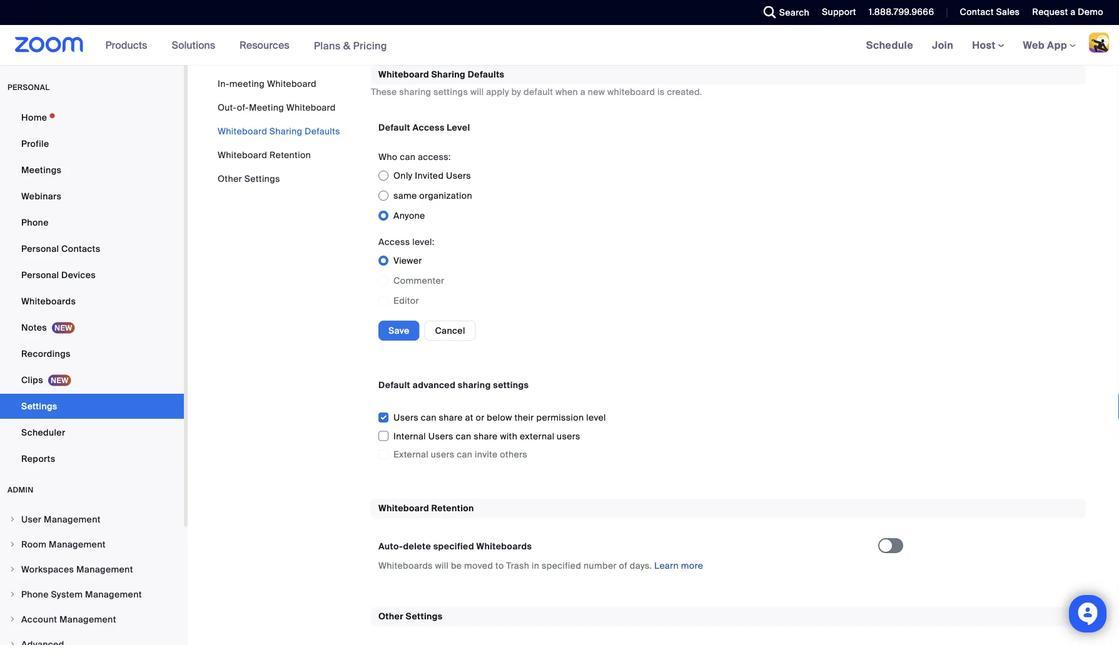 Task type: describe. For each thing, give the bounding box(es) containing it.
devices
[[61, 269, 96, 281]]

at
[[465, 412, 473, 424]]

phone link
[[0, 210, 184, 235]]

level:
[[412, 236, 435, 248]]

users up the external users can invite others
[[428, 431, 453, 442]]

0 vertical spatial other
[[218, 173, 242, 185]]

moved
[[464, 560, 493, 572]]

notes
[[21, 322, 47, 333]]

web app button
[[1023, 38, 1076, 52]]

clips
[[21, 374, 43, 386]]

management for account management
[[59, 614, 116, 626]]

user management
[[21, 514, 101, 526]]

1 horizontal spatial other
[[379, 611, 403, 623]]

who can access: option group
[[379, 166, 791, 226]]

whiteboard down of-
[[218, 125, 267, 137]]

phone system management
[[21, 589, 142, 601]]

when
[[556, 86, 578, 98]]

phone for phone system management
[[21, 589, 49, 601]]

contacts
[[61, 243, 100, 255]]

management down the workspaces management menu item in the bottom of the page
[[85, 589, 142, 601]]

clips link
[[0, 368, 184, 393]]

0 horizontal spatial other settings
[[218, 173, 280, 185]]

save button
[[379, 321, 420, 341]]

user management menu item
[[0, 508, 184, 532]]

csv
[[510, 18, 528, 29]]

in inside whiteboard retention 'element'
[[532, 560, 539, 572]]

users up the pricing
[[379, 18, 404, 29]]

2 vertical spatial settings
[[406, 611, 443, 623]]

scheduler link
[[0, 420, 184, 445]]

plans & pricing
[[314, 39, 387, 52]]

request a demo
[[1033, 6, 1104, 18]]

whiteboards link
[[0, 289, 184, 314]]

permission
[[536, 412, 584, 424]]

can for access:
[[400, 151, 416, 163]]

whiteboard up out-of-meeting whiteboard 'link' on the left top of the page
[[267, 78, 317, 89]]

users can share at or below their permission level
[[394, 412, 606, 424]]

1 horizontal spatial settings
[[244, 173, 280, 185]]

learn
[[654, 560, 679, 572]]

personal menu menu
[[0, 105, 184, 473]]

personal
[[8, 83, 50, 92]]

whiteboard sharing defaults
[[218, 125, 340, 137]]

sharing for whiteboard sharing defaults these sharing settings will apply by default when a new whiteboard is created.
[[431, 69, 466, 80]]

settings inside "link"
[[21, 401, 57, 412]]

external
[[520, 431, 555, 442]]

in-
[[218, 78, 230, 89]]

apply
[[486, 86, 509, 98]]

below
[[487, 412, 512, 424]]

zoom logo image
[[15, 37, 84, 53]]

will inside whiteboard retention 'element'
[[435, 560, 449, 572]]

these
[[371, 86, 397, 98]]

sales
[[996, 6, 1020, 18]]

png,
[[485, 18, 508, 29]]

search
[[779, 7, 810, 18]]

settings inside whiteboard sharing defaults these sharing settings will apply by default when a new whiteboard is created.
[[434, 86, 468, 98]]

personal devices
[[21, 269, 96, 281]]

products button
[[105, 25, 153, 65]]

users inside who can access: option group
[[446, 170, 471, 182]]

menu bar containing in-meeting whiteboard
[[218, 78, 340, 185]]

invited
[[415, 170, 444, 182]]

whiteboard
[[608, 86, 655, 98]]

right image for phone system management
[[9, 591, 16, 599]]

phone for phone
[[21, 217, 49, 228]]

whiteboards for whiteboards will be moved to trash in specified number of days. learn more
[[379, 560, 433, 572]]

external
[[394, 449, 429, 461]]

profile picture image
[[1089, 33, 1109, 53]]

schedule link
[[857, 25, 923, 65]]

of
[[619, 560, 628, 572]]

search button
[[754, 0, 813, 25]]

editor
[[394, 295, 419, 307]]

personal for personal contacts
[[21, 243, 59, 255]]

default for default access level
[[379, 122, 410, 133]]

trash
[[506, 560, 529, 572]]

meetings
[[21, 164, 61, 176]]

in-meeting whiteboard
[[218, 78, 317, 89]]

contact
[[960, 6, 994, 18]]

is
[[658, 86, 665, 98]]

reports
[[21, 453, 55, 465]]

management for workspaces management
[[76, 564, 133, 576]]

whiteboard sharing defaults link
[[218, 125, 340, 137]]

will inside whiteboard sharing defaults these sharing settings will apply by default when a new whiteboard is created.
[[470, 86, 484, 98]]

level
[[447, 122, 470, 133]]

pricing
[[353, 39, 387, 52]]

0 vertical spatial in
[[454, 18, 461, 29]]

&
[[343, 39, 351, 52]]

defaults for whiteboard sharing defaults
[[305, 125, 340, 137]]

web
[[1023, 38, 1045, 52]]

0 vertical spatial a
[[1071, 6, 1076, 18]]

whiteboard up whiteboard sharing defaults "link"
[[286, 102, 336, 113]]

with
[[500, 431, 518, 442]]

user
[[21, 514, 42, 526]]

schedule
[[866, 38, 913, 52]]

whiteboards will be moved to trash in specified number of days. learn more
[[379, 560, 703, 572]]

only invited users
[[394, 170, 471, 182]]

workspaces
[[21, 564, 74, 576]]

meeting
[[249, 102, 284, 113]]

product information navigation
[[96, 25, 397, 66]]

internal
[[394, 431, 426, 442]]

recordings link
[[0, 342, 184, 367]]

admin
[[8, 485, 34, 495]]

level
[[586, 412, 606, 424]]

reports link
[[0, 447, 184, 472]]

default
[[524, 86, 553, 98]]

can for share
[[421, 412, 437, 424]]

auto-delete specified whiteboards
[[379, 541, 532, 552]]

retention inside 'element'
[[431, 503, 474, 514]]

demo
[[1078, 6, 1104, 18]]

webinars
[[21, 191, 61, 202]]



Task type: vqa. For each thing, say whether or not it's contained in the screenshot.
Schedule new and manage existing meetings all in one place. You are currently limited to 40 minutes per meeting. Upgrade now if you need more time.
no



Task type: locate. For each thing, give the bounding box(es) containing it.
app
[[1047, 38, 1067, 52]]

0 vertical spatial other settings
[[218, 173, 280, 185]]

1 vertical spatial defaults
[[305, 125, 340, 137]]

1 horizontal spatial will
[[470, 86, 484, 98]]

3 right image from the top
[[9, 566, 16, 574]]

0 horizontal spatial whiteboard retention
[[218, 149, 311, 161]]

2 right image from the top
[[9, 541, 16, 549]]

0 horizontal spatial users
[[431, 449, 455, 461]]

sharing inside whiteboard sharing defaults these sharing settings will apply by default when a new whiteboard is created.
[[431, 69, 466, 80]]

workspaces management menu item
[[0, 558, 184, 582]]

whiteboard up these
[[379, 69, 429, 80]]

account
[[21, 614, 57, 626]]

room management menu item
[[0, 533, 184, 557]]

sharing inside menu bar
[[269, 125, 302, 137]]

a inside whiteboard sharing defaults these sharing settings will apply by default when a new whiteboard is created.
[[580, 86, 586, 98]]

sharing for whiteboard sharing defaults
[[269, 125, 302, 137]]

2 horizontal spatial whiteboards
[[476, 541, 532, 552]]

settings link
[[0, 394, 184, 419]]

1 horizontal spatial defaults
[[468, 69, 505, 80]]

right image inside room management menu item
[[9, 541, 16, 549]]

who can access:
[[379, 151, 451, 163]]

phone system management menu item
[[0, 583, 184, 607]]

right image for room management
[[9, 541, 16, 549]]

right image left workspaces
[[9, 566, 16, 574]]

in left pdf,
[[454, 18, 461, 29]]

can up internal
[[421, 412, 437, 424]]

menu bar
[[218, 78, 340, 185]]

meetings navigation
[[857, 25, 1119, 66]]

access level: option group
[[379, 251, 791, 311]]

users can export in pdf, png, csv formats
[[379, 18, 563, 29]]

can
[[406, 18, 422, 29], [400, 151, 416, 163], [421, 412, 437, 424], [456, 431, 471, 442], [457, 449, 473, 461]]

request
[[1033, 6, 1068, 18]]

1 horizontal spatial in
[[532, 560, 539, 572]]

2 default from the top
[[379, 380, 410, 391]]

management up workspaces management
[[49, 539, 106, 551]]

1 right image from the top
[[9, 516, 16, 524]]

1 vertical spatial specified
[[542, 560, 581, 572]]

sharing down out-of-meeting whiteboard 'link' on the left top of the page
[[269, 125, 302, 137]]

1 vertical spatial whiteboards
[[476, 541, 532, 552]]

right image for workspaces management
[[9, 566, 16, 574]]

solutions
[[172, 38, 215, 52]]

1 horizontal spatial other settings
[[379, 611, 443, 623]]

right image up right icon
[[9, 591, 16, 599]]

users right external
[[431, 449, 455, 461]]

1 vertical spatial settings
[[21, 401, 57, 412]]

access left level
[[413, 122, 445, 133]]

0 vertical spatial retention
[[269, 149, 311, 161]]

sharing right these
[[399, 86, 431, 98]]

0 horizontal spatial in
[[454, 18, 461, 29]]

1 horizontal spatial sharing
[[458, 380, 491, 391]]

a left new
[[580, 86, 586, 98]]

right image inside phone system management menu item
[[9, 591, 16, 599]]

specified left number
[[542, 560, 581, 572]]

or
[[476, 412, 485, 424]]

4 right image from the top
[[9, 591, 16, 599]]

users down permission
[[557, 431, 581, 442]]

whiteboard up other settings 'link'
[[218, 149, 267, 161]]

1 vertical spatial a
[[580, 86, 586, 98]]

management up 'room management'
[[44, 514, 101, 526]]

share up invite
[[474, 431, 498, 442]]

banner
[[0, 25, 1119, 66]]

management for user management
[[44, 514, 101, 526]]

0 vertical spatial specified
[[433, 541, 474, 552]]

meeting
[[230, 78, 265, 89]]

webinars link
[[0, 184, 184, 209]]

export
[[424, 18, 451, 29]]

right image down right icon
[[9, 641, 16, 646]]

management inside menu item
[[44, 514, 101, 526]]

specified
[[433, 541, 474, 552], [542, 560, 581, 572]]

solutions button
[[172, 25, 221, 65]]

access
[[413, 122, 445, 133], [379, 236, 410, 248]]

will left be
[[435, 560, 449, 572]]

cancel
[[435, 325, 465, 337]]

1 vertical spatial other settings
[[379, 611, 443, 623]]

right image
[[9, 516, 16, 524], [9, 541, 16, 549], [9, 566, 16, 574], [9, 591, 16, 599], [9, 641, 16, 646]]

only
[[394, 170, 413, 182]]

1 vertical spatial sharing
[[269, 125, 302, 137]]

0 horizontal spatial whiteboards
[[21, 296, 76, 307]]

others
[[500, 449, 528, 461]]

2 horizontal spatial settings
[[406, 611, 443, 623]]

0 vertical spatial sharing
[[431, 69, 466, 80]]

settings up users can share at or below their permission level
[[493, 380, 529, 391]]

defaults for whiteboard sharing defaults these sharing settings will apply by default when a new whiteboard is created.
[[468, 69, 505, 80]]

default left the advanced
[[379, 380, 410, 391]]

host
[[972, 38, 998, 52]]

can up the external users can invite others
[[456, 431, 471, 442]]

learn more link
[[654, 560, 703, 572]]

sharing
[[431, 69, 466, 80], [269, 125, 302, 137]]

cancel button
[[425, 321, 476, 341]]

0 vertical spatial personal
[[21, 243, 59, 255]]

1 vertical spatial access
[[379, 236, 410, 248]]

0 vertical spatial access
[[413, 122, 445, 133]]

1 vertical spatial default
[[379, 380, 410, 391]]

days.
[[630, 560, 652, 572]]

1 vertical spatial retention
[[431, 503, 474, 514]]

1 vertical spatial in
[[532, 560, 539, 572]]

1 horizontal spatial sharing
[[431, 69, 466, 80]]

default advanced sharing settings
[[379, 380, 529, 391]]

anyone
[[394, 210, 425, 222]]

1 horizontal spatial whiteboard retention
[[379, 503, 474, 514]]

room management
[[21, 539, 106, 551]]

default for default advanced sharing settings
[[379, 380, 410, 391]]

pdf,
[[464, 18, 483, 29]]

new
[[588, 86, 605, 98]]

settings
[[244, 173, 280, 185], [21, 401, 57, 412], [406, 611, 443, 623]]

0 vertical spatial whiteboard retention
[[218, 149, 311, 161]]

0 vertical spatial whiteboards
[[21, 296, 76, 307]]

1.888.799.9666
[[869, 6, 934, 18]]

right image inside the workspaces management menu item
[[9, 566, 16, 574]]

workspaces management
[[21, 564, 133, 576]]

whiteboard retention link
[[218, 149, 311, 161]]

0 horizontal spatial will
[[435, 560, 449, 572]]

1 horizontal spatial users
[[557, 431, 581, 442]]

1 horizontal spatial whiteboards
[[379, 560, 433, 572]]

whiteboard retention up delete
[[379, 503, 474, 514]]

0 vertical spatial phone
[[21, 217, 49, 228]]

right image left room
[[9, 541, 16, 549]]

whiteboards for whiteboards
[[21, 296, 76, 307]]

0 horizontal spatial other
[[218, 173, 242, 185]]

whiteboards down delete
[[379, 560, 433, 572]]

plans
[[314, 39, 341, 52]]

home link
[[0, 105, 184, 130]]

sharing up 'at'
[[458, 380, 491, 391]]

a
[[1071, 6, 1076, 18], [580, 86, 586, 98]]

support link
[[813, 0, 859, 25], [822, 6, 856, 18]]

whiteboards inside personal menu menu
[[21, 296, 76, 307]]

2 vertical spatial whiteboards
[[379, 560, 433, 572]]

0 vertical spatial default
[[379, 122, 410, 133]]

1 horizontal spatial a
[[1071, 6, 1076, 18]]

whiteboard retention
[[218, 149, 311, 161], [379, 503, 474, 514]]

0 vertical spatial sharing
[[399, 86, 431, 98]]

1 vertical spatial other
[[379, 611, 403, 623]]

1 vertical spatial settings
[[493, 380, 529, 391]]

0 vertical spatial settings
[[244, 173, 280, 185]]

0 vertical spatial will
[[470, 86, 484, 98]]

save
[[389, 325, 409, 337]]

sharing inside whiteboard sharing defaults these sharing settings will apply by default when a new whiteboard is created.
[[399, 86, 431, 98]]

phone up account
[[21, 589, 49, 601]]

1 horizontal spatial specified
[[542, 560, 581, 572]]

who
[[379, 151, 398, 163]]

defaults up apply
[[468, 69, 505, 80]]

whiteboards down personal devices
[[21, 296, 76, 307]]

1 phone from the top
[[21, 217, 49, 228]]

1 vertical spatial users
[[431, 449, 455, 461]]

0 horizontal spatial access
[[379, 236, 410, 248]]

banner containing products
[[0, 25, 1119, 66]]

account management menu item
[[0, 608, 184, 632]]

contact sales
[[960, 6, 1020, 18]]

2 phone from the top
[[21, 589, 49, 601]]

0 horizontal spatial defaults
[[305, 125, 340, 137]]

menu item
[[0, 633, 184, 646]]

whiteboard retention inside 'element'
[[379, 503, 474, 514]]

1.888.799.9666 button
[[859, 0, 937, 25], [869, 6, 934, 18]]

will left apply
[[470, 86, 484, 98]]

1 vertical spatial whiteboard retention
[[379, 503, 474, 514]]

whiteboard inside 'element'
[[379, 503, 429, 514]]

0 horizontal spatial share
[[439, 412, 463, 424]]

phone inside personal menu menu
[[21, 217, 49, 228]]

can up "only"
[[400, 151, 416, 163]]

can left "export"
[[406, 18, 422, 29]]

sharing down "export"
[[431, 69, 466, 80]]

account management
[[21, 614, 116, 626]]

5 right image from the top
[[9, 641, 16, 646]]

share left 'at'
[[439, 412, 463, 424]]

whiteboard retention element
[[371, 499, 1086, 588]]

can left invite
[[457, 449, 473, 461]]

2 personal from the top
[[21, 269, 59, 281]]

0 vertical spatial share
[[439, 412, 463, 424]]

room
[[21, 539, 47, 551]]

phone down webinars
[[21, 217, 49, 228]]

resources button
[[240, 25, 295, 65]]

whiteboard
[[379, 69, 429, 80], [267, 78, 317, 89], [286, 102, 336, 113], [218, 125, 267, 137], [218, 149, 267, 161], [379, 503, 429, 514]]

right image for user management
[[9, 516, 16, 524]]

web app
[[1023, 38, 1067, 52]]

users up organization
[[446, 170, 471, 182]]

profile
[[21, 138, 49, 150]]

formats
[[531, 18, 563, 29]]

external users can invite others
[[394, 449, 528, 461]]

1 vertical spatial phone
[[21, 589, 49, 601]]

management for room management
[[49, 539, 106, 551]]

in right trash
[[532, 560, 539, 572]]

0 vertical spatial defaults
[[468, 69, 505, 80]]

meetings link
[[0, 158, 184, 183]]

default up who
[[379, 122, 410, 133]]

settings up level
[[434, 86, 468, 98]]

personal for personal devices
[[21, 269, 59, 281]]

defaults
[[468, 69, 505, 80], [305, 125, 340, 137]]

specified up be
[[433, 541, 474, 552]]

whiteboard up auto-
[[379, 503, 429, 514]]

can for export
[[406, 18, 422, 29]]

other settings link
[[218, 173, 280, 185]]

personal up personal devices
[[21, 243, 59, 255]]

defaults inside whiteboard sharing defaults these sharing settings will apply by default when a new whiteboard is created.
[[468, 69, 505, 80]]

1 default from the top
[[379, 122, 410, 133]]

defaults down out-of-meeting whiteboard 'link' on the left top of the page
[[305, 125, 340, 137]]

join
[[932, 38, 954, 52]]

1 horizontal spatial settings
[[493, 380, 529, 391]]

0 horizontal spatial sharing
[[399, 86, 431, 98]]

plans & pricing link
[[314, 39, 387, 52], [314, 39, 387, 52]]

phone
[[21, 217, 49, 228], [21, 589, 49, 601]]

0 horizontal spatial a
[[580, 86, 586, 98]]

1 personal from the top
[[21, 243, 59, 255]]

management down room management menu item
[[76, 564, 133, 576]]

viewer
[[394, 255, 422, 267]]

users up internal
[[394, 412, 419, 424]]

1 vertical spatial share
[[474, 431, 498, 442]]

1 horizontal spatial retention
[[431, 503, 474, 514]]

join link
[[923, 25, 963, 65]]

retention up the auto-delete specified whiteboards on the bottom of the page
[[431, 503, 474, 514]]

whiteboard retention down whiteboard sharing defaults "link"
[[218, 149, 311, 161]]

admin menu menu
[[0, 508, 184, 646]]

whiteboards up to on the bottom left
[[476, 541, 532, 552]]

right image left user
[[9, 516, 16, 524]]

1 vertical spatial sharing
[[458, 380, 491, 391]]

0 horizontal spatial settings
[[21, 401, 57, 412]]

other settings element
[[371, 608, 1086, 646]]

retention down whiteboard sharing defaults "link"
[[269, 149, 311, 161]]

0 horizontal spatial retention
[[269, 149, 311, 161]]

organization
[[419, 190, 472, 202]]

created.
[[667, 86, 702, 98]]

whiteboard sharing defaults element
[[371, 65, 1086, 479]]

0 vertical spatial users
[[557, 431, 581, 442]]

auto-
[[379, 541, 403, 552]]

profile link
[[0, 131, 184, 156]]

personal devices link
[[0, 263, 184, 288]]

in
[[454, 18, 461, 29], [532, 560, 539, 572]]

1 vertical spatial personal
[[21, 269, 59, 281]]

personal down personal contacts
[[21, 269, 59, 281]]

same
[[394, 190, 417, 202]]

notes link
[[0, 315, 184, 340]]

0 horizontal spatial sharing
[[269, 125, 302, 137]]

phone inside menu item
[[21, 589, 49, 601]]

whiteboard inside whiteboard sharing defaults these sharing settings will apply by default when a new whiteboard is created.
[[379, 69, 429, 80]]

0 horizontal spatial specified
[[433, 541, 474, 552]]

internal users can share with external users
[[394, 431, 581, 442]]

management down phone system management menu item
[[59, 614, 116, 626]]

recordings
[[21, 348, 71, 360]]

host button
[[972, 38, 1004, 52]]

personal
[[21, 243, 59, 255], [21, 269, 59, 281]]

right image
[[9, 616, 16, 624]]

access up viewer
[[379, 236, 410, 248]]

a left the "demo"
[[1071, 6, 1076, 18]]

0 vertical spatial settings
[[434, 86, 468, 98]]

right image inside user management menu item
[[9, 516, 16, 524]]

whiteboard sharing defaults these sharing settings will apply by default when a new whiteboard is created.
[[371, 69, 702, 98]]

1 horizontal spatial share
[[474, 431, 498, 442]]

0 horizontal spatial settings
[[434, 86, 468, 98]]

whiteboards
[[21, 296, 76, 307], [476, 541, 532, 552], [379, 560, 433, 572]]

1 vertical spatial will
[[435, 560, 449, 572]]

users
[[557, 431, 581, 442], [431, 449, 455, 461]]

1 horizontal spatial access
[[413, 122, 445, 133]]



